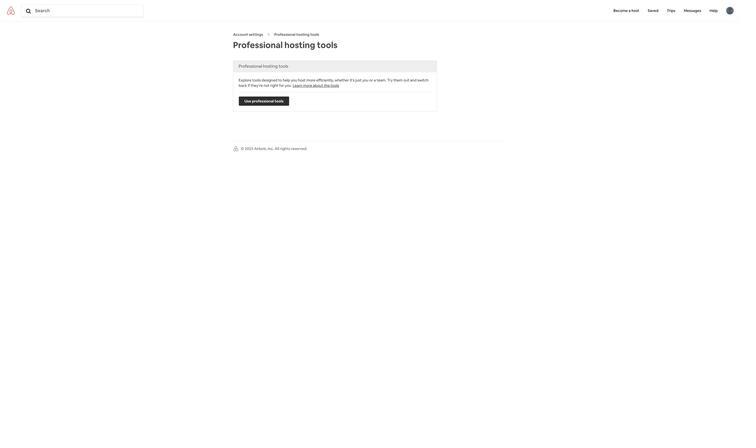 Task type: locate. For each thing, give the bounding box(es) containing it.
1 vertical spatial host
[[298, 78, 306, 82]]

trips
[[667, 8, 675, 13]]

0 horizontal spatial a
[[374, 78, 376, 82]]

use professional tools
[[244, 99, 284, 103]]

reserved.
[[291, 146, 307, 151]]

© 2023 airbnb, inc. all rights reserved.
[[241, 146, 307, 151]]

you up learn
[[291, 78, 297, 82]]

host up learn
[[298, 78, 306, 82]]

help
[[283, 78, 290, 82]]

back
[[239, 83, 247, 88]]

for
[[279, 83, 284, 88]]

professional hosting tools
[[274, 32, 319, 37], [233, 40, 338, 50], [239, 63, 288, 69]]

more
[[306, 78, 315, 82], [303, 83, 312, 88]]

or
[[369, 78, 373, 82]]

a
[[629, 8, 631, 13], [374, 78, 376, 82]]

if
[[248, 83, 250, 88]]

1 horizontal spatial host
[[632, 8, 639, 13]]

1 vertical spatial professional
[[233, 40, 283, 50]]

0 horizontal spatial host
[[298, 78, 306, 82]]

0 vertical spatial more
[[306, 78, 315, 82]]

you
[[291, 78, 297, 82], [362, 78, 369, 82]]

become a host button
[[609, 0, 644, 21]]

0 vertical spatial a
[[629, 8, 631, 13]]

learn
[[293, 83, 302, 88]]

0 horizontal spatial you
[[291, 78, 297, 82]]

tools
[[310, 32, 319, 37], [317, 40, 338, 50], [279, 63, 288, 69], [252, 78, 261, 82], [331, 83, 339, 88], [275, 99, 284, 103]]

messages
[[684, 8, 701, 13]]

a right or
[[374, 78, 376, 82]]

1 vertical spatial hosting
[[284, 40, 315, 50]]

christina's account image
[[726, 7, 734, 14]]

explore
[[239, 78, 251, 82]]

not
[[264, 83, 269, 88]]

0 vertical spatial host
[[632, 8, 639, 13]]

team.
[[377, 78, 386, 82]]

1 vertical spatial more
[[303, 83, 312, 88]]

become
[[613, 8, 628, 13]]

more right learn
[[303, 83, 312, 88]]

more up learn more about the tools link
[[306, 78, 315, 82]]

to
[[278, 78, 282, 82]]

None search field
[[22, 8, 143, 14]]

professional
[[274, 32, 296, 37], [233, 40, 283, 50], [239, 63, 262, 69]]

whether
[[335, 78, 349, 82]]

host inside become a host popup button
[[632, 8, 639, 13]]

2 vertical spatial professional
[[239, 63, 262, 69]]

hosting
[[296, 32, 310, 37], [284, 40, 315, 50], [263, 63, 278, 69]]

1 horizontal spatial you
[[362, 78, 369, 82]]

it's
[[350, 78, 355, 82]]

you left or
[[362, 78, 369, 82]]

2 vertical spatial hosting
[[263, 63, 278, 69]]

host right become
[[632, 8, 639, 13]]

a inside popup button
[[629, 8, 631, 13]]

messages link
[[680, 0, 705, 21]]

host inside explore tools designed to help you host more efficiently, whether it's just you or a team. try them out and switch back if they're not right for you.
[[298, 78, 306, 82]]

about
[[313, 83, 323, 88]]

1 vertical spatial a
[[374, 78, 376, 82]]

a right become
[[629, 8, 631, 13]]

0 vertical spatial professional
[[274, 32, 296, 37]]

them
[[394, 78, 403, 82]]

1 horizontal spatial a
[[629, 8, 631, 13]]

host
[[632, 8, 639, 13], [298, 78, 306, 82]]

more inside explore tools designed to help you host more efficiently, whether it's just you or a team. try them out and switch back if they're not right for you.
[[306, 78, 315, 82]]

designed
[[262, 78, 277, 82]]

tools inside explore tools designed to help you host more efficiently, whether it's just you or a team. try them out and switch back if they're not right for you.
[[252, 78, 261, 82]]

2023
[[245, 146, 253, 151]]

right
[[270, 83, 278, 88]]



Task type: vqa. For each thing, say whether or not it's contained in the screenshot.
the Trips link
yes



Task type: describe. For each thing, give the bounding box(es) containing it.
all
[[275, 146, 279, 151]]

0 vertical spatial professional hosting tools
[[274, 32, 319, 37]]

a inside explore tools designed to help you host more efficiently, whether it's just you or a team. try them out and switch back if they're not right for you.
[[374, 78, 376, 82]]

1 you from the left
[[291, 78, 297, 82]]

2 vertical spatial professional hosting tools
[[239, 63, 288, 69]]

switch
[[417, 78, 429, 82]]

help button
[[705, 0, 722, 21]]

©
[[241, 146, 244, 151]]

learn more about the tools link
[[293, 83, 339, 88]]

trips link
[[663, 0, 680, 21]]

rights
[[280, 146, 290, 151]]

saved
[[648, 8, 658, 13]]

learn more about the tools
[[293, 83, 339, 88]]

out
[[404, 78, 409, 82]]

0 vertical spatial hosting
[[296, 32, 310, 37]]

tools inside use professional tools button
[[275, 99, 284, 103]]

just
[[355, 78, 362, 82]]

explore tools designed to help you host more efficiently, whether it's just you or a team. try them out and switch back if they're not right for you.
[[239, 78, 429, 88]]

airbnb,
[[254, 146, 267, 151]]

and
[[410, 78, 417, 82]]

professional
[[252, 99, 274, 103]]

settings
[[249, 32, 263, 37]]

use professional tools button
[[239, 96, 289, 106]]

saved link
[[644, 0, 663, 21]]

account settings link
[[233, 32, 263, 37]]

use
[[244, 99, 251, 103]]

account
[[233, 32, 248, 37]]

they're
[[251, 83, 263, 88]]

the
[[324, 83, 330, 88]]

account settings
[[233, 32, 263, 37]]

inc.
[[268, 146, 274, 151]]

efficiently,
[[316, 78, 334, 82]]

1 vertical spatial professional hosting tools
[[233, 40, 338, 50]]

2 you from the left
[[362, 78, 369, 82]]

Search text field
[[35, 8, 142, 14]]

help
[[710, 8, 718, 13]]

you.
[[285, 83, 292, 88]]

try
[[387, 78, 393, 82]]

become a host
[[613, 8, 639, 13]]



